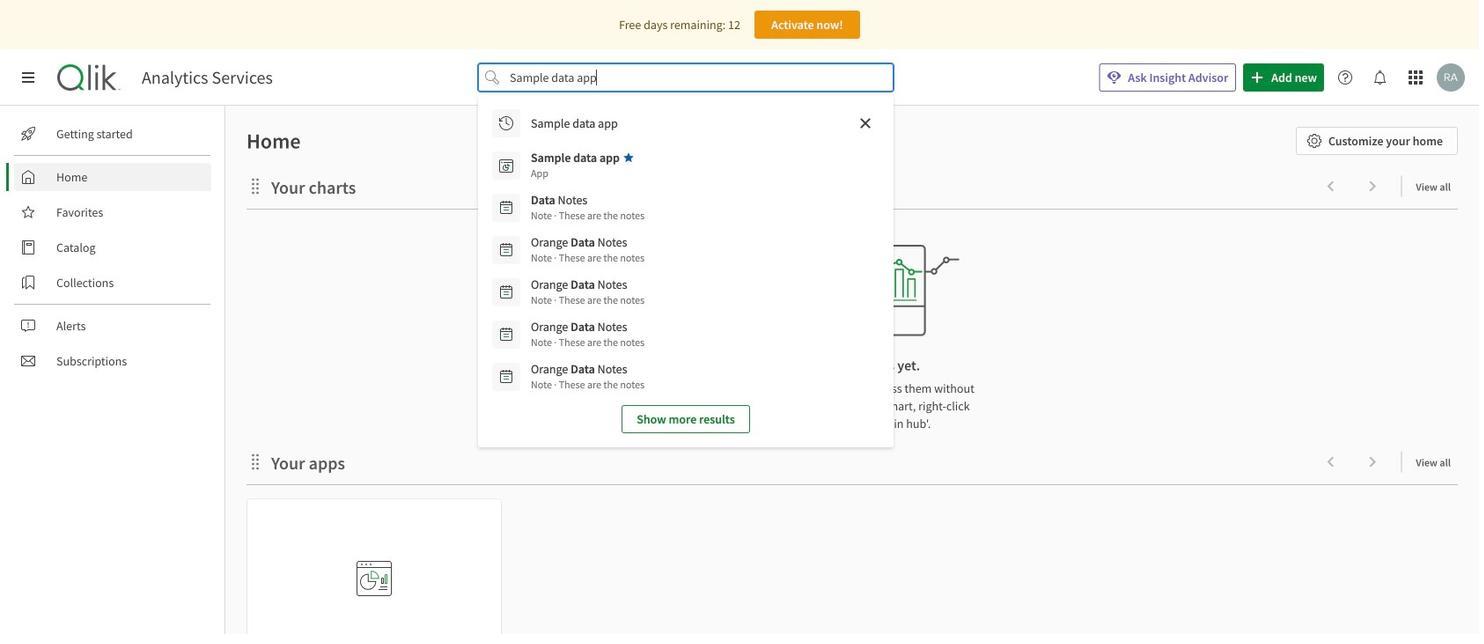 Task type: locate. For each thing, give the bounding box(es) containing it.
these are the notes element
[[531, 208, 645, 224], [531, 250, 645, 266], [531, 292, 645, 308], [531, 335, 645, 351], [531, 377, 645, 393]]

ruby anderson image
[[1438, 63, 1466, 92]]

4 these are the notes element from the top
[[531, 335, 645, 351]]

1 these are the notes element from the top
[[531, 208, 645, 224]]

move collection image
[[247, 177, 264, 195], [247, 453, 264, 471]]

1 vertical spatial move collection image
[[247, 453, 264, 471]]

main content
[[218, 106, 1480, 634]]

Search for content text field
[[507, 63, 866, 92]]

list box
[[485, 102, 887, 440]]

2 these are the notes element from the top
[[531, 250, 645, 266]]



Task type: vqa. For each thing, say whether or not it's contained in the screenshot.
1st More actions image from left
no



Task type: describe. For each thing, give the bounding box(es) containing it.
favorited item image
[[624, 152, 634, 163]]

close sidebar menu image
[[21, 70, 35, 85]]

3 these are the notes element from the top
[[531, 292, 645, 308]]

5 these are the notes element from the top
[[531, 377, 645, 393]]

recently searched item image
[[499, 116, 514, 130]]

0 vertical spatial move collection image
[[247, 177, 264, 195]]

analytics services element
[[142, 67, 273, 88]]

navigation pane element
[[0, 113, 225, 382]]

sample data app element
[[531, 150, 620, 166]]



